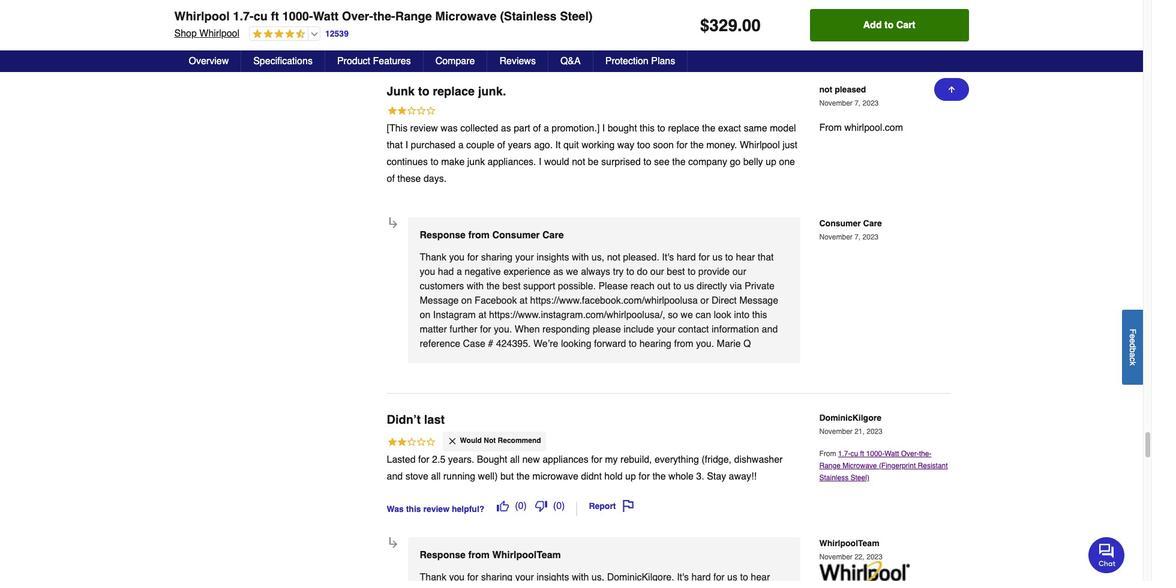 Task type: vqa. For each thing, say whether or not it's contained in the screenshot.
Standby
no



Task type: locate. For each thing, give the bounding box(es) containing it.
2 stars image for didn't
[[387, 436, 436, 449]]

microwave up the compare button
[[435, 10, 497, 23]]

2 arrow right image from the top
[[388, 539, 399, 550]]

all
[[510, 454, 520, 465], [431, 471, 441, 482]]

best down it's
[[667, 267, 685, 278]]

0 vertical spatial 2 stars image
[[387, 105, 436, 119]]

you. down "contact"
[[696, 339, 714, 350]]

2 ) from the left
[[562, 501, 565, 512]]

1 vertical spatial review
[[423, 504, 450, 514]]

1 vertical spatial us
[[684, 281, 694, 292]]

steel) up q&a button
[[560, 10, 593, 23]]

7, inside 'not pleased november 7, 2023'
[[855, 99, 861, 107]]

from for whirlpoolteam
[[469, 550, 490, 561]]

everything
[[655, 454, 699, 465]]

whirlpoolteam
[[820, 539, 880, 548], [493, 550, 561, 561]]

1 horizontal spatial steel)
[[851, 474, 870, 482]]

at down facebook
[[479, 310, 487, 321]]

1 vertical spatial not
[[572, 157, 586, 168]]

2 ( from the left
[[553, 501, 557, 512]]

0 horizontal spatial 0
[[518, 501, 524, 512]]

whirlpool up shop whirlpool
[[174, 10, 230, 23]]

1 vertical spatial arrow right image
[[388, 539, 399, 550]]

try
[[613, 267, 624, 278]]

message down customers
[[420, 296, 459, 306]]

1 vertical spatial with
[[467, 281, 484, 292]]

( right thumb up icon
[[515, 501, 518, 512]]

from down "contact"
[[674, 339, 694, 350]]

) right the thumb down icon
[[562, 501, 565, 512]]

0 vertical spatial not
[[820, 85, 833, 94]]

1 vertical spatial response
[[420, 550, 466, 561]]

1 vertical spatial as
[[553, 267, 564, 278]]

1 horizontal spatial (
[[553, 501, 557, 512]]

not inside thank you for sharing your insights with us, not pleased. it's hard for us to hear that you had a negative experience as we always try to do our best to provide our customers with the best support possible. please reach out to us directly via private message on facebook at https://www.facebook.com/whirlpoolusa or direct message on instagram at https://www.instagram.com/whirlpoolusa/, so we can look into this matter further for you. when responding please include your contact information and reference case # 424395. we're looking forward to hearing from you.  marie q
[[607, 252, 621, 263]]

0 vertical spatial at
[[520, 296, 528, 306]]

1 vertical spatial up
[[626, 471, 636, 482]]

cu
[[254, 10, 268, 23], [851, 450, 859, 458]]

1 vertical spatial from
[[674, 339, 694, 350]]

steel) right the stainless
[[851, 474, 870, 482]]

product features button
[[325, 50, 424, 72]]

for up '#'
[[480, 324, 491, 335]]

.
[[738, 16, 742, 35]]

1 0 from the left
[[518, 501, 524, 512]]

1 horizontal spatial cu
[[851, 450, 859, 458]]

from for from
[[820, 450, 839, 458]]

junk to replace junk.
[[387, 85, 506, 99]]

from up the stainless
[[820, 450, 839, 458]]

1 horizontal spatial over-
[[902, 450, 920, 458]]

1.7-cu ft 1000-watt over-the- range microwave (fingerprint resistant stainless steel)
[[820, 450, 948, 482]]

1 horizontal spatial range
[[820, 462, 841, 470]]

that inside [this review was collected as part of a promotion.] i bought this to replace the exact same model that i purchased a couple of years ago. it quit working way too soon for the money. whirlpool just continues to make junk appliances. i would not be surprised to see the company go belly up one of these days.
[[387, 140, 403, 151]]

this inside [this review was collected as part of a promotion.] i bought this to replace the exact same model that i purchased a couple of years ago. it quit working way too soon for the money. whirlpool just continues to make junk appliances. i would not be surprised to see the company go belly up one of these days.
[[640, 123, 655, 134]]

best down the experience
[[503, 281, 521, 292]]

directly
[[697, 281, 727, 292]]

bought
[[477, 454, 508, 465]]

up inside lasted for 2.5 years. bought all new appliances for my rebuild, everything (fridge, dishwasher and stove all running well) but the microwave didnt hold up for the whole 3. stay away!!
[[626, 471, 636, 482]]

do
[[637, 267, 648, 278]]

this
[[640, 123, 655, 134], [753, 310, 767, 321], [406, 504, 421, 514]]

our right do
[[651, 267, 664, 278]]

( 0 ) for thumb up icon
[[515, 501, 527, 512]]

reference
[[420, 339, 461, 350]]

1 vertical spatial watt
[[885, 450, 900, 458]]

1 horizontal spatial with
[[572, 252, 589, 263]]

from down helpful?
[[469, 550, 490, 561]]

the up facebook
[[487, 281, 500, 292]]

and inside thank you for sharing your insights with us, not pleased. it's hard for us to hear that you had a negative experience as we always try to do our best to provide our customers with the best support possible. please reach out to us directly via private message on facebook at https://www.facebook.com/whirlpoolusa or direct message on instagram at https://www.instagram.com/whirlpoolusa/, so we can look into this matter further for you. when responding please include your contact information and reference case # 424395. we're looking forward to hearing from you.  marie q
[[762, 324, 778, 335]]

on up the 'instagram'
[[462, 296, 472, 306]]

2 stars image
[[387, 105, 436, 119], [387, 436, 436, 449]]

just
[[783, 140, 798, 151]]

1 2 stars image from the top
[[387, 105, 436, 119]]

and right information
[[762, 324, 778, 335]]

0 vertical spatial up
[[766, 157, 777, 168]]

money.
[[707, 140, 738, 151]]

2 horizontal spatial this
[[753, 310, 767, 321]]

over- up (fingerprint
[[902, 450, 920, 458]]

and down lasted
[[387, 471, 403, 482]]

1 e from the top
[[1129, 334, 1138, 338]]

0 horizontal spatial as
[[501, 123, 511, 134]]

0 horizontal spatial the-
[[373, 10, 395, 23]]

away!!
[[729, 471, 757, 482]]

and
[[762, 324, 778, 335], [387, 471, 403, 482]]

0 vertical spatial watt
[[313, 10, 339, 23]]

c
[[1129, 357, 1138, 361]]

f e e d b a c k button
[[1123, 310, 1144, 385]]

it's
[[662, 252, 674, 263]]

0 horizontal spatial over-
[[342, 10, 373, 23]]

consumer
[[820, 219, 861, 228], [493, 230, 540, 241]]

e up d
[[1129, 334, 1138, 338]]

experience
[[504, 267, 551, 278]]

ft down 21,
[[861, 450, 865, 458]]

us left the directly
[[684, 281, 694, 292]]

arrow right image
[[388, 219, 399, 230], [388, 539, 399, 550]]

1 horizontal spatial that
[[758, 252, 774, 263]]

reviews button
[[488, 50, 549, 72]]

q&a button
[[549, 50, 594, 72]]

up right hold
[[626, 471, 636, 482]]

0 horizontal spatial our
[[651, 267, 664, 278]]

range up the stainless
[[820, 462, 841, 470]]

0 vertical spatial from
[[820, 123, 842, 134]]

3 november from the top
[[820, 427, 853, 436]]

1 ( 0 ) from the left
[[515, 501, 527, 512]]

with left us, on the top right
[[572, 252, 589, 263]]

2 ( 0 ) from the left
[[553, 501, 565, 512]]

2 7, from the top
[[855, 233, 861, 241]]

from inside thank you for sharing your insights with us, not pleased. it's hard for us to hear that you had a negative experience as we always try to do our best to provide our customers with the best support possible. please reach out to us directly via private message on facebook at https://www.facebook.com/whirlpoolusa or direct message on instagram at https://www.instagram.com/whirlpoolusa/, so we can look into this matter further for you. when responding please include your contact information and reference case # 424395. we're looking forward to hearing from you.  marie q
[[674, 339, 694, 350]]

not up try
[[607, 252, 621, 263]]

microwave up the stainless
[[843, 462, 877, 470]]

possible.
[[558, 281, 596, 292]]

as inside [this review was collected as part of a promotion.] i bought this to replace the exact same model that i purchased a couple of years ago. it quit working way too soon for the money. whirlpool just continues to make junk appliances. i would not be surprised to see the company go belly up one of these days.
[[501, 123, 511, 134]]

4 november from the top
[[820, 553, 853, 561]]

response up thank
[[420, 230, 466, 241]]

2 0 from the left
[[557, 501, 562, 512]]

negative
[[465, 267, 501, 278]]

whirlpool inside [this review was collected as part of a promotion.] i bought this to replace the exact same model that i purchased a couple of years ago. it quit working way too soon for the money. whirlpool just continues to make junk appliances. i would not be surprised to see the company go belly up one of these days.
[[740, 140, 780, 151]]

for inside [this review was collected as part of a promotion.] i bought this to replace the exact same model that i purchased a couple of years ago. it quit working way too soon for the money. whirlpool just continues to make junk appliances. i would not be surprised to see the company go belly up one of these days.
[[677, 140, 688, 151]]

product
[[337, 56, 370, 67]]

( 0 ) right thumb up icon
[[515, 501, 527, 512]]

[this
[[387, 123, 408, 134]]

looking
[[561, 339, 592, 350]]

1 arrow right image from the top
[[388, 219, 399, 230]]

the left "whole"
[[653, 471, 666, 482]]

1 vertical spatial best
[[503, 281, 521, 292]]

1 vertical spatial we
[[681, 310, 693, 321]]

0 vertical spatial you.
[[494, 324, 512, 335]]

1 vertical spatial steel)
[[851, 474, 870, 482]]

1 ( from the left
[[515, 501, 518, 512]]

on up matter
[[420, 310, 431, 321]]

1 vertical spatial you
[[420, 267, 435, 278]]

2023 inside consumer care november 7, 2023
[[863, 233, 879, 241]]

whirlpool up overview button
[[199, 28, 240, 39]]

1 response from the top
[[420, 230, 466, 241]]

you up had
[[449, 252, 465, 263]]

this up too
[[640, 123, 655, 134]]

response down was this review helpful?
[[420, 550, 466, 561]]

this right was at left bottom
[[406, 504, 421, 514]]

0 vertical spatial as
[[501, 123, 511, 134]]

of right part
[[533, 123, 541, 134]]

1 vertical spatial you.
[[696, 339, 714, 350]]

0
[[518, 501, 524, 512], [557, 501, 562, 512]]

0 horizontal spatial not
[[572, 157, 586, 168]]

not left the pleased
[[820, 85, 833, 94]]

1 vertical spatial ft
[[861, 450, 865, 458]]

( right the thumb down icon
[[553, 501, 557, 512]]

your
[[515, 252, 534, 263], [657, 324, 676, 335]]

0 vertical spatial your
[[515, 252, 534, 263]]

for up negative
[[467, 252, 479, 263]]

1 horizontal spatial this
[[640, 123, 655, 134]]

the
[[702, 123, 716, 134], [691, 140, 704, 151], [673, 157, 686, 168], [487, 281, 500, 292], [517, 471, 530, 482], [653, 471, 666, 482]]

f e e d b a c k
[[1129, 329, 1138, 366]]

range up features
[[395, 10, 432, 23]]

0 horizontal spatial on
[[420, 310, 431, 321]]

1 vertical spatial 2 stars image
[[387, 436, 436, 449]]

whirlpoolbrand image
[[820, 562, 910, 581]]

1 horizontal spatial ( 0 )
[[553, 501, 565, 512]]

a up k
[[1129, 352, 1138, 357]]

1.7- inside 1.7-cu ft 1000-watt over-the- range microwave (fingerprint resistant stainless steel)
[[839, 450, 851, 458]]

1 horizontal spatial replace
[[668, 123, 700, 134]]

0 horizontal spatial 1000-
[[282, 10, 313, 23]]

0 horizontal spatial steel)
[[560, 10, 593, 23]]

cart
[[897, 20, 916, 31]]

same
[[744, 123, 768, 134]]

1 horizontal spatial watt
[[885, 450, 900, 458]]

to up soon
[[658, 123, 666, 134]]

0 right thumb up icon
[[518, 501, 524, 512]]

the-
[[373, 10, 395, 23], [920, 450, 932, 458]]

1 vertical spatial all
[[431, 471, 441, 482]]

from whirlpool.com
[[820, 123, 904, 134]]

range
[[395, 10, 432, 23], [820, 462, 841, 470]]

further
[[450, 324, 478, 335]]

watt up 12539
[[313, 10, 339, 23]]

1 vertical spatial cu
[[851, 450, 859, 458]]

2 horizontal spatial of
[[533, 123, 541, 134]]

features
[[373, 56, 411, 67]]

to right add
[[885, 20, 894, 31]]

as left part
[[501, 123, 511, 134]]

0 vertical spatial 1000-
[[282, 10, 313, 23]]

0 for thumb up icon
[[518, 501, 524, 512]]

0 vertical spatial microwave
[[435, 10, 497, 23]]

1 horizontal spatial not
[[607, 252, 621, 263]]

0 horizontal spatial best
[[503, 281, 521, 292]]

arrow right image down was at left bottom
[[388, 539, 399, 550]]

i up working
[[603, 123, 605, 134]]

bought
[[608, 123, 637, 134]]

0 horizontal spatial (
[[515, 501, 518, 512]]

0 horizontal spatial all
[[431, 471, 441, 482]]

e up b
[[1129, 338, 1138, 343]]

0 vertical spatial arrow right image
[[388, 219, 399, 230]]

1 horizontal spatial our
[[733, 267, 747, 278]]

2 vertical spatial whirlpool
[[740, 140, 780, 151]]

0 horizontal spatial at
[[479, 310, 487, 321]]

i up the "continues"
[[406, 140, 408, 151]]

7, inside consumer care november 7, 2023
[[855, 233, 861, 241]]

a right had
[[457, 267, 462, 278]]

ft up "4.5 stars" image
[[271, 10, 279, 23]]

would not recommend
[[460, 437, 541, 445]]

so
[[668, 310, 678, 321]]

2023
[[863, 99, 879, 107], [863, 233, 879, 241], [867, 427, 883, 436], [867, 553, 883, 561]]

that right 'hear'
[[758, 252, 774, 263]]

response for response from whirlpoolteam
[[420, 550, 466, 561]]

hold
[[605, 471, 623, 482]]

2023 inside whirlpoolteam november 22, 2023
[[867, 553, 883, 561]]

2 our from the left
[[733, 267, 747, 278]]

1 horizontal spatial the-
[[920, 450, 932, 458]]

1 november from the top
[[820, 99, 853, 107]]

1 vertical spatial replace
[[668, 123, 700, 134]]

2 from from the top
[[820, 450, 839, 458]]

from down 'not pleased november 7, 2023'
[[820, 123, 842, 134]]

2 november from the top
[[820, 233, 853, 241]]

watt inside 1.7-cu ft 1000-watt over-the- range microwave (fingerprint resistant stainless steel)
[[885, 450, 900, 458]]

include
[[624, 324, 654, 335]]

message down private
[[740, 296, 779, 306]]

whole
[[669, 471, 694, 482]]

the- up features
[[373, 10, 395, 23]]

1 horizontal spatial on
[[462, 296, 472, 306]]

2 vertical spatial from
[[469, 550, 490, 561]]

1000- up "4.5 stars" image
[[282, 10, 313, 23]]

steel)
[[560, 10, 593, 23], [851, 474, 870, 482]]

consumer inside consumer care november 7, 2023
[[820, 219, 861, 228]]

thumb up image
[[497, 500, 509, 512]]

( for the thumb down icon
[[553, 501, 557, 512]]

to left see
[[644, 157, 652, 168]]

surprised
[[602, 157, 641, 168]]

as down insights at the top of the page
[[553, 267, 564, 278]]

you down thank
[[420, 267, 435, 278]]

a up ago.
[[544, 123, 549, 134]]

flag image
[[622, 500, 634, 512]]

specifications
[[253, 56, 313, 67]]

2 vertical spatial i
[[539, 157, 542, 168]]

1 from from the top
[[820, 123, 842, 134]]

over- up 12539
[[342, 10, 373, 23]]

replace
[[433, 85, 475, 99], [668, 123, 700, 134]]

our up via
[[733, 267, 747, 278]]

1000-
[[282, 10, 313, 23], [867, 450, 885, 458]]

2 response from the top
[[420, 550, 466, 561]]

1 horizontal spatial 0
[[557, 501, 562, 512]]

at down 'support'
[[520, 296, 528, 306]]

whirlpoolteam down the thumb down icon
[[493, 550, 561, 561]]

0 horizontal spatial watt
[[313, 10, 339, 23]]

2 stars image up lasted
[[387, 436, 436, 449]]

) left the thumb down icon
[[524, 501, 527, 512]]

whirlpoolteam inside whirlpoolteam november 22, 2023
[[820, 539, 880, 548]]

0 horizontal spatial ft
[[271, 10, 279, 23]]

7, for care
[[855, 233, 861, 241]]

b
[[1129, 348, 1138, 352]]

from for from whirlpool.com
[[820, 123, 842, 134]]

1.7- up "4.5 stars" image
[[233, 10, 254, 23]]

purchased
[[411, 140, 456, 151]]

1 vertical spatial the-
[[920, 450, 932, 458]]

that inside thank you for sharing your insights with us, not pleased. it's hard for us to hear that you had a negative experience as we always try to do our best to provide our customers with the best support possible. please reach out to us directly via private message on facebook at https://www.facebook.com/whirlpoolusa or direct message on instagram at https://www.instagram.com/whirlpoolusa/, so we can look into this matter further for you. when responding please include your contact information and reference case # 424395. we're looking forward to hearing from you.  marie q
[[758, 252, 774, 263]]

message
[[420, 296, 459, 306], [740, 296, 779, 306]]

for left 2.5
[[418, 454, 430, 465]]

0 vertical spatial and
[[762, 324, 778, 335]]

microwave
[[435, 10, 497, 23], [843, 462, 877, 470]]

from up sharing
[[469, 230, 490, 241]]

1 horizontal spatial consumer
[[820, 219, 861, 228]]

1 horizontal spatial microwave
[[843, 462, 877, 470]]

not
[[820, 85, 833, 94], [572, 157, 586, 168], [607, 252, 621, 263]]

that down [this on the left of the page
[[387, 140, 403, 151]]

cu down 21,
[[851, 450, 859, 458]]

1 horizontal spatial message
[[740, 296, 779, 306]]

would
[[544, 157, 570, 168]]

whirlpool down same
[[740, 140, 780, 151]]

lasted
[[387, 454, 416, 465]]

1 horizontal spatial we
[[681, 310, 693, 321]]

into
[[734, 310, 750, 321]]

my
[[605, 454, 618, 465]]

1.7- up the stainless
[[839, 450, 851, 458]]

replace down compare
[[433, 85, 475, 99]]

ft inside 1.7-cu ft 1000-watt over-the- range microwave (fingerprint resistant stainless steel)
[[861, 450, 865, 458]]

0 horizontal spatial up
[[626, 471, 636, 482]]

1 vertical spatial i
[[406, 140, 408, 151]]

up
[[766, 157, 777, 168], [626, 471, 636, 482]]

0 vertical spatial care
[[864, 219, 882, 228]]

your down so
[[657, 324, 676, 335]]

0 vertical spatial 1.7-
[[233, 10, 254, 23]]

22,
[[855, 553, 865, 561]]

1 7, from the top
[[855, 99, 861, 107]]

not left be
[[572, 157, 586, 168]]

with down negative
[[467, 281, 484, 292]]

via
[[730, 281, 742, 292]]

one
[[779, 157, 795, 168]]

7,
[[855, 99, 861, 107], [855, 233, 861, 241]]

cu up "4.5 stars" image
[[254, 10, 268, 23]]

a
[[544, 123, 549, 134], [458, 140, 464, 151], [457, 267, 462, 278], [1129, 352, 1138, 357]]

plans
[[651, 56, 676, 67]]

1 ) from the left
[[524, 501, 527, 512]]

i left would
[[539, 157, 542, 168]]

november inside 'not pleased november 7, 2023'
[[820, 99, 853, 107]]

response for response from consumer care
[[420, 230, 466, 241]]

that
[[387, 140, 403, 151], [758, 252, 774, 263]]

2 horizontal spatial i
[[603, 123, 605, 134]]

look
[[714, 310, 732, 321]]

the- up resistant at the right bottom
[[920, 450, 932, 458]]

1 horizontal spatial whirlpoolteam
[[820, 539, 880, 548]]

0 horizontal spatial and
[[387, 471, 403, 482]]

your up the experience
[[515, 252, 534, 263]]

12539
[[325, 29, 349, 38]]

the right but
[[517, 471, 530, 482]]

0 right the thumb down icon
[[557, 501, 562, 512]]

to right try
[[627, 267, 635, 278]]

0 horizontal spatial )
[[524, 501, 527, 512]]

q&a
[[561, 56, 581, 67]]

all down 2.5
[[431, 471, 441, 482]]

1 vertical spatial at
[[479, 310, 487, 321]]

1 horizontal spatial all
[[510, 454, 520, 465]]

0 horizontal spatial that
[[387, 140, 403, 151]]

2 2 stars image from the top
[[387, 436, 436, 449]]

microwave inside 1.7-cu ft 1000-watt over-the- range microwave (fingerprint resistant stainless steel)
[[843, 462, 877, 470]]

1 horizontal spatial of
[[497, 140, 505, 151]]

to
[[885, 20, 894, 31], [418, 85, 430, 99], [658, 123, 666, 134], [431, 157, 439, 168], [644, 157, 652, 168], [726, 252, 734, 263], [627, 267, 635, 278], [688, 267, 696, 278], [674, 281, 682, 292], [629, 339, 637, 350]]



Task type: describe. For each thing, give the bounding box(es) containing it.
junk
[[468, 157, 485, 168]]

to right junk
[[418, 85, 430, 99]]

these
[[398, 174, 421, 185]]

well)
[[478, 471, 498, 482]]

care inside consumer care november 7, 2023
[[864, 219, 882, 228]]

1 horizontal spatial you
[[449, 252, 465, 263]]

to right out in the right of the page
[[674, 281, 682, 292]]

for down rebuild,
[[639, 471, 650, 482]]

consumer care november 7, 2023
[[820, 219, 882, 241]]

whirlpool.com
[[845, 123, 904, 134]]

promotion.]
[[552, 123, 600, 134]]

exact
[[718, 123, 741, 134]]

was
[[387, 504, 404, 514]]

review inside [this review was collected as part of a promotion.] i bought this to replace the exact same model that i purchased a couple of years ago. it quit working way too soon for the money. whirlpool just continues to make junk appliances. i would not be surprised to see the company go belly up one of these days.
[[410, 123, 438, 134]]

arrow right image for response from consumer care
[[388, 219, 399, 230]]

whirlpoolteam november 22, 2023
[[820, 539, 883, 561]]

4.5 stars image
[[250, 29, 306, 40]]

and inside lasted for 2.5 years. bought all new appliances for my rebuild, everything (fridge, dishwasher and stove all running well) but the microwave didnt hold up for the whole 3. stay away!!
[[387, 471, 403, 482]]

but
[[501, 471, 514, 482]]

1 vertical spatial on
[[420, 310, 431, 321]]

protection
[[606, 56, 649, 67]]

didnt
[[581, 471, 602, 482]]

quit
[[564, 140, 579, 151]]

chat invite button image
[[1089, 537, 1126, 573]]

1 vertical spatial whirlpoolteam
[[493, 550, 561, 561]]

0 vertical spatial steel)
[[560, 10, 593, 23]]

7, for pleased
[[855, 99, 861, 107]]

add to cart button
[[810, 9, 969, 41]]

2.5
[[432, 454, 446, 465]]

( 0 ) for the thumb down icon
[[553, 501, 565, 512]]

424395.
[[496, 339, 531, 350]]

this inside thank you for sharing your insights with us, not pleased. it's hard for us to hear that you had a negative experience as we always try to do our best to provide our customers with the best support possible. please reach out to us directly via private message on facebook at https://www.facebook.com/whirlpoolusa or direct message on instagram at https://www.instagram.com/whirlpoolusa/, so we can look into this matter further for you. when responding please include your contact information and reference case # 424395. we're looking forward to hearing from you.  marie q
[[753, 310, 767, 321]]

appliances
[[543, 454, 589, 465]]

november inside whirlpoolteam november 22, 2023
[[820, 553, 853, 561]]

0 vertical spatial whirlpool
[[174, 10, 230, 23]]

a up make
[[458, 140, 464, 151]]

0 horizontal spatial of
[[387, 174, 395, 185]]

couple
[[466, 140, 495, 151]]

belly
[[744, 157, 763, 168]]

dominickilgore
[[820, 413, 882, 423]]

november inside consumer care november 7, 2023
[[820, 233, 853, 241]]

1 horizontal spatial us
[[713, 252, 723, 263]]

years.
[[448, 454, 474, 465]]

0 horizontal spatial 1.7-
[[233, 10, 254, 23]]

0 horizontal spatial range
[[395, 10, 432, 23]]

new
[[523, 454, 540, 465]]

0 vertical spatial best
[[667, 267, 685, 278]]

too
[[637, 140, 651, 151]]

the up company
[[691, 140, 704, 151]]

) for thumb up icon
[[524, 501, 527, 512]]

had
[[438, 267, 454, 278]]

a inside 'button'
[[1129, 352, 1138, 357]]

1 horizontal spatial you.
[[696, 339, 714, 350]]

2023 inside dominickilgore november 21, 2023
[[867, 427, 883, 436]]

compare
[[436, 56, 475, 67]]

the right see
[[673, 157, 686, 168]]

sharing
[[481, 252, 513, 263]]

would
[[460, 437, 482, 445]]

00
[[742, 16, 761, 35]]

thank you for sharing your insights with us, not pleased. it's hard for us to hear that you had a negative experience as we always try to do our best to provide our customers with the best support possible. please reach out to us directly via private message on facebook at https://www.facebook.com/whirlpoolusa or direct message on instagram at https://www.instagram.com/whirlpoolusa/, so we can look into this matter further for you. when responding please include your contact information and reference case # 424395. we're looking forward to hearing from you.  marie q
[[420, 252, 779, 350]]

reach
[[631, 281, 655, 292]]

forward
[[594, 339, 626, 350]]

dishwasher
[[734, 454, 783, 465]]

dominickilgore november 21, 2023
[[820, 413, 883, 436]]

collected
[[461, 123, 498, 134]]

1 vertical spatial of
[[497, 140, 505, 151]]

1 vertical spatial whirlpool
[[199, 28, 240, 39]]

for left my
[[591, 454, 603, 465]]

close image
[[448, 436, 457, 446]]

to inside button
[[885, 20, 894, 31]]

d
[[1129, 343, 1138, 348]]

1000- inside 1.7-cu ft 1000-watt over-the- range microwave (fingerprint resistant stainless steel)
[[867, 450, 885, 458]]

(fingerprint
[[879, 462, 916, 470]]

can
[[696, 310, 711, 321]]

to up days.
[[431, 157, 439, 168]]

0 vertical spatial all
[[510, 454, 520, 465]]

0 vertical spatial cu
[[254, 10, 268, 23]]

contact
[[678, 324, 709, 335]]

the left exact
[[702, 123, 716, 134]]

didn't last
[[387, 413, 445, 427]]

not inside 'not pleased november 7, 2023'
[[820, 85, 833, 94]]

0 vertical spatial on
[[462, 296, 472, 306]]

0 vertical spatial with
[[572, 252, 589, 263]]

0 horizontal spatial care
[[543, 230, 564, 241]]

from for consumer
[[469, 230, 490, 241]]

) for the thumb down icon
[[562, 501, 565, 512]]

329
[[710, 16, 738, 35]]

arrow up image
[[947, 85, 957, 94]]

please
[[593, 324, 621, 335]]

case
[[463, 339, 486, 350]]

part
[[514, 123, 531, 134]]

compare button
[[424, 50, 488, 72]]

2023 inside 'not pleased november 7, 2023'
[[863, 99, 879, 107]]

( for thumb up icon
[[515, 501, 518, 512]]

1 vertical spatial your
[[657, 324, 676, 335]]

arrow right image for response from whirlpoolteam
[[388, 539, 399, 550]]

report
[[589, 502, 616, 511]]

steel) inside 1.7-cu ft 1000-watt over-the- range microwave (fingerprint resistant stainless steel)
[[851, 474, 870, 482]]

company
[[689, 157, 728, 168]]

0 horizontal spatial consumer
[[493, 230, 540, 241]]

the inside thank you for sharing your insights with us, not pleased. it's hard for us to hear that you had a negative experience as we always try to do our best to provide our customers with the best support possible. please reach out to us directly via private message on facebook at https://www.facebook.com/whirlpoolusa or direct message on instagram at https://www.instagram.com/whirlpoolusa/, so we can look into this matter further for you. when responding please include your contact information and reference case # 424395. we're looking forward to hearing from you.  marie q
[[487, 281, 500, 292]]

stay
[[707, 471, 726, 482]]

information
[[712, 324, 760, 335]]

1 horizontal spatial at
[[520, 296, 528, 306]]

overview
[[189, 56, 229, 67]]

q
[[744, 339, 751, 350]]

0 vertical spatial ft
[[271, 10, 279, 23]]

(stainless
[[500, 10, 557, 23]]

0 horizontal spatial us
[[684, 281, 694, 292]]

to left 'hear'
[[726, 252, 734, 263]]

responding
[[543, 324, 590, 335]]

over- inside 1.7-cu ft 1000-watt over-the- range microwave (fingerprint resistant stainless steel)
[[902, 450, 920, 458]]

to down hard on the right
[[688, 267, 696, 278]]

provide
[[699, 267, 730, 278]]

not inside [this review was collected as part of a promotion.] i bought this to replace the exact same model that i purchased a couple of years ago. it quit working way too soon for the money. whirlpool just continues to make junk appliances. i would not be surprised to see the company go belly up one of these days.
[[572, 157, 586, 168]]

report button
[[585, 496, 638, 517]]

$
[[700, 16, 710, 35]]

2 stars image for junk
[[387, 105, 436, 119]]

when
[[515, 324, 540, 335]]

1 our from the left
[[651, 267, 664, 278]]

whirlpool 1.7-cu ft 1000-watt over-the-range microwave (stainless steel)
[[174, 10, 593, 23]]

a inside thank you for sharing your insights with us, not pleased. it's hard for us to hear that you had a negative experience as we always try to do our best to provide our customers with the best support possible. please reach out to us directly via private message on facebook at https://www.facebook.com/whirlpoolusa or direct message on instagram at https://www.instagram.com/whirlpoolusa/, so we can look into this matter further for you. when responding please include your contact information and reference case # 424395. we're looking forward to hearing from you.  marie q
[[457, 267, 462, 278]]

0 horizontal spatial you.
[[494, 324, 512, 335]]

thumb down image
[[535, 500, 547, 512]]

hearing
[[640, 339, 672, 350]]

out
[[658, 281, 671, 292]]

november inside dominickilgore november 21, 2023
[[820, 427, 853, 436]]

0 horizontal spatial replace
[[433, 85, 475, 99]]

0 horizontal spatial your
[[515, 252, 534, 263]]

2 e from the top
[[1129, 338, 1138, 343]]

way
[[618, 140, 635, 151]]

the- inside 1.7-cu ft 1000-watt over-the- range microwave (fingerprint resistant stainless steel)
[[920, 450, 932, 458]]

2 message from the left
[[740, 296, 779, 306]]

0 vertical spatial of
[[533, 123, 541, 134]]

years
[[508, 140, 532, 151]]

21,
[[855, 427, 865, 436]]

insights
[[537, 252, 569, 263]]

0 for the thumb down icon
[[557, 501, 562, 512]]

rebuild,
[[621, 454, 652, 465]]

as inside thank you for sharing your insights with us, not pleased. it's hard for us to hear that you had a negative experience as we always try to do our best to provide our customers with the best support possible. please reach out to us directly via private message on facebook at https://www.facebook.com/whirlpoolusa or direct message on instagram at https://www.instagram.com/whirlpoolusa/, so we can look into this matter further for you. when responding please include your contact information and reference case # 424395. we're looking forward to hearing from you.  marie q
[[553, 267, 564, 278]]

helpful?
[[452, 504, 485, 514]]

https://www.facebook.com/whirlpoolusa
[[530, 296, 698, 306]]

reviews
[[500, 56, 536, 67]]

0 vertical spatial we
[[566, 267, 579, 278]]

replace inside [this review was collected as part of a promotion.] i bought this to replace the exact same model that i purchased a couple of years ago. it quit working way too soon for the money. whirlpool just continues to make junk appliances. i would not be surprised to see the company go belly up one of these days.
[[668, 123, 700, 134]]

appliances.
[[488, 157, 536, 168]]

to down include
[[629, 339, 637, 350]]

protection plans
[[606, 56, 676, 67]]

lasted for 2.5 years. bought all new appliances for my rebuild, everything (fridge, dishwasher and stove all running well) but the microwave didnt hold up for the whole 3. stay away!!
[[387, 454, 783, 482]]

up inside [this review was collected as part of a promotion.] i bought this to replace the exact same model that i purchased a couple of years ago. it quit working way too soon for the money. whirlpool just continues to make junk appliances. i would not be surprised to see the company go belly up one of these days.
[[766, 157, 777, 168]]

1 message from the left
[[420, 296, 459, 306]]

3.
[[697, 471, 705, 482]]

0 horizontal spatial microwave
[[435, 10, 497, 23]]

for up provide
[[699, 252, 710, 263]]

ago.
[[534, 140, 553, 151]]

pleased.
[[623, 252, 660, 263]]

microwave
[[533, 471, 579, 482]]

support
[[524, 281, 556, 292]]

range inside 1.7-cu ft 1000-watt over-the- range microwave (fingerprint resistant stainless steel)
[[820, 462, 841, 470]]

0 vertical spatial i
[[603, 123, 605, 134]]

0 horizontal spatial this
[[406, 504, 421, 514]]

cu inside 1.7-cu ft 1000-watt over-the- range microwave (fingerprint resistant stainless steel)
[[851, 450, 859, 458]]

it
[[556, 140, 561, 151]]

facebook
[[475, 296, 517, 306]]



